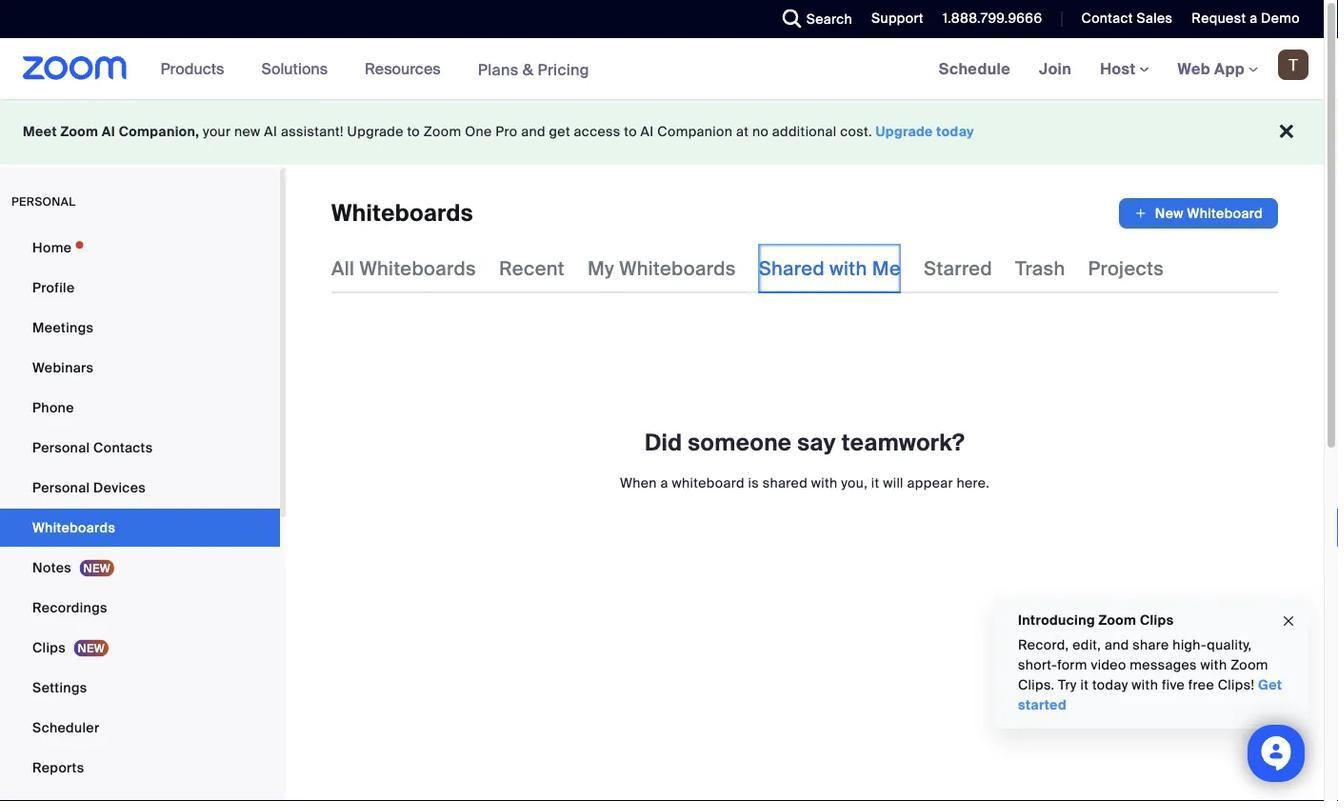 Task type: locate. For each thing, give the bounding box(es) containing it.
0 vertical spatial it
[[871, 474, 880, 492]]

1 horizontal spatial and
[[1105, 636, 1129, 654]]

banner containing products
[[0, 38, 1324, 101]]

settings
[[32, 679, 87, 696]]

five
[[1162, 676, 1185, 694]]

1 upgrade from the left
[[347, 123, 404, 141]]

3 ai from the left
[[641, 123, 654, 141]]

it right try
[[1081, 676, 1089, 694]]

products button
[[161, 38, 233, 99]]

clips!
[[1218, 676, 1255, 694]]

whiteboards up all whiteboards
[[332, 199, 473, 228]]

it inside record, edit, and share high-quality, short-form video messages with zoom clips. try it today with five free clips!
[[1081, 676, 1089, 694]]

shared with me
[[759, 256, 901, 281]]

to down resources dropdown button
[[407, 123, 420, 141]]

no
[[753, 123, 769, 141]]

me
[[872, 256, 901, 281]]

access
[[574, 123, 621, 141]]

someone
[[688, 428, 792, 458]]

0 horizontal spatial clips
[[32, 639, 66, 656]]

tabs of all whiteboard page tab list
[[332, 244, 1164, 293]]

clips up share
[[1140, 611, 1174, 629]]

meet zoom ai companion, footer
[[0, 99, 1324, 165]]

is
[[748, 474, 759, 492]]

introducing zoom clips
[[1018, 611, 1174, 629]]

with down messages
[[1132, 676, 1159, 694]]

and inside record, edit, and share high-quality, short-form video messages with zoom clips. try it today with five free clips!
[[1105, 636, 1129, 654]]

home link
[[0, 229, 280, 267]]

1 vertical spatial and
[[1105, 636, 1129, 654]]

1 personal from the top
[[32, 439, 90, 456]]

to right access
[[624, 123, 637, 141]]

0 horizontal spatial upgrade
[[347, 123, 404, 141]]

to
[[407, 123, 420, 141], [624, 123, 637, 141]]

1 horizontal spatial clips
[[1140, 611, 1174, 629]]

1 horizontal spatial to
[[624, 123, 637, 141]]

1 to from the left
[[407, 123, 420, 141]]

today inside record, edit, and share high-quality, short-form video messages with zoom clips. try it today with five free clips!
[[1093, 676, 1129, 694]]

whiteboards down personal devices
[[32, 519, 115, 536]]

with
[[830, 256, 868, 281], [811, 474, 838, 492], [1201, 656, 1227, 674], [1132, 676, 1159, 694]]

new
[[234, 123, 261, 141]]

free
[[1189, 676, 1215, 694]]

upgrade down 'product information' navigation
[[347, 123, 404, 141]]

all whiteboards
[[332, 256, 476, 281]]

1.888.799.9666 button
[[929, 0, 1047, 38], [943, 10, 1043, 27]]

1 horizontal spatial it
[[1081, 676, 1089, 694]]

ai left companion,
[[102, 123, 115, 141]]

1 horizontal spatial today
[[1093, 676, 1129, 694]]

personal menu menu
[[0, 229, 280, 789]]

and
[[521, 123, 546, 141], [1105, 636, 1129, 654]]

1 vertical spatial today
[[1093, 676, 1129, 694]]

1 vertical spatial personal
[[32, 479, 90, 496]]

phone
[[32, 399, 74, 416]]

scheduler link
[[0, 709, 280, 747]]

a for when
[[661, 474, 669, 492]]

personal contacts
[[32, 439, 153, 456]]

contact sales
[[1082, 10, 1173, 27]]

it
[[871, 474, 880, 492], [1081, 676, 1089, 694]]

recordings
[[32, 599, 107, 616]]

whiteboards inside whiteboards link
[[32, 519, 115, 536]]

resources
[[365, 59, 441, 79]]

short-
[[1018, 656, 1058, 674]]

0 horizontal spatial and
[[521, 123, 546, 141]]

zoom up "clips!"
[[1231, 656, 1269, 674]]

banner
[[0, 38, 1324, 101]]

meetings link
[[0, 309, 280, 347]]

solutions
[[261, 59, 328, 79]]

schedule link
[[925, 38, 1025, 99]]

it left will
[[871, 474, 880, 492]]

with left me on the top
[[830, 256, 868, 281]]

companion,
[[119, 123, 199, 141]]

a
[[1250, 10, 1258, 27], [661, 474, 669, 492]]

0 horizontal spatial to
[[407, 123, 420, 141]]

additional
[[772, 123, 837, 141]]

will
[[883, 474, 904, 492]]

appear
[[907, 474, 953, 492]]

host
[[1100, 59, 1140, 79]]

add image
[[1134, 204, 1148, 223]]

new whiteboard button
[[1119, 198, 1278, 229]]

request a demo link
[[1178, 0, 1324, 38], [1192, 10, 1300, 27]]

and up video at the right bottom of page
[[1105, 636, 1129, 654]]

1 vertical spatial it
[[1081, 676, 1089, 694]]

today down schedule link
[[937, 123, 975, 141]]

upgrade right cost.
[[876, 123, 933, 141]]

pricing
[[538, 59, 590, 79]]

0 vertical spatial a
[[1250, 10, 1258, 27]]

teamwork?
[[842, 428, 965, 458]]

trash
[[1016, 256, 1066, 281]]

0 horizontal spatial a
[[661, 474, 669, 492]]

1 horizontal spatial ai
[[264, 123, 277, 141]]

contact sales link
[[1067, 0, 1178, 38], [1082, 10, 1173, 27]]

0 horizontal spatial ai
[[102, 123, 115, 141]]

clips.
[[1018, 676, 1055, 694]]

&
[[523, 59, 534, 79]]

new
[[1155, 204, 1184, 222]]

1 horizontal spatial upgrade
[[876, 123, 933, 141]]

personal down phone
[[32, 439, 90, 456]]

and left get
[[521, 123, 546, 141]]

a right when
[[661, 474, 669, 492]]

notes
[[32, 559, 71, 576]]

contact
[[1082, 10, 1133, 27]]

0 vertical spatial personal
[[32, 439, 90, 456]]

1 horizontal spatial a
[[1250, 10, 1258, 27]]

reports
[[32, 759, 84, 776]]

personal down personal contacts at bottom left
[[32, 479, 90, 496]]

today down video at the right bottom of page
[[1093, 676, 1129, 694]]

video
[[1091, 656, 1127, 674]]

search button
[[769, 0, 857, 38]]

request
[[1192, 10, 1246, 27]]

you,
[[842, 474, 868, 492]]

0 horizontal spatial today
[[937, 123, 975, 141]]

quality,
[[1207, 636, 1252, 654]]

1 vertical spatial clips
[[32, 639, 66, 656]]

personal
[[32, 439, 90, 456], [32, 479, 90, 496]]

request a demo
[[1192, 10, 1300, 27]]

clips
[[1140, 611, 1174, 629], [32, 639, 66, 656]]

profile link
[[0, 269, 280, 307]]

upgrade
[[347, 123, 404, 141], [876, 123, 933, 141]]

ai
[[102, 123, 115, 141], [264, 123, 277, 141], [641, 123, 654, 141]]

0 vertical spatial and
[[521, 123, 546, 141]]

zoom inside record, edit, and share high-quality, short-form video messages with zoom clips. try it today with five free clips!
[[1231, 656, 1269, 674]]

clips inside the personal menu menu
[[32, 639, 66, 656]]

2 upgrade from the left
[[876, 123, 933, 141]]

2 ai from the left
[[264, 123, 277, 141]]

home
[[32, 239, 72, 256]]

0 vertical spatial today
[[937, 123, 975, 141]]

support
[[872, 10, 924, 27]]

profile picture image
[[1278, 50, 1309, 80]]

zoom
[[60, 123, 98, 141], [424, 123, 462, 141], [1099, 611, 1137, 629], [1231, 656, 1269, 674]]

support link
[[857, 0, 929, 38], [872, 10, 924, 27]]

and inside meet zoom ai companion, footer
[[521, 123, 546, 141]]

clips up settings
[[32, 639, 66, 656]]

all
[[332, 256, 355, 281]]

a left demo
[[1250, 10, 1258, 27]]

personal
[[11, 194, 76, 209]]

2 horizontal spatial ai
[[641, 123, 654, 141]]

resources button
[[365, 38, 449, 99]]

ai left companion
[[641, 123, 654, 141]]

2 personal from the top
[[32, 479, 90, 496]]

when
[[620, 474, 657, 492]]

1.888.799.9666 button up schedule link
[[943, 10, 1043, 27]]

1 vertical spatial a
[[661, 474, 669, 492]]

with up free
[[1201, 656, 1227, 674]]

whiteboard
[[672, 474, 745, 492]]

cost.
[[840, 123, 872, 141]]

ai right new
[[264, 123, 277, 141]]

whiteboards right my on the top of the page
[[619, 256, 736, 281]]



Task type: vqa. For each thing, say whether or not it's contained in the screenshot.
Document name text field
no



Task type: describe. For each thing, give the bounding box(es) containing it.
zoom left one
[[424, 123, 462, 141]]

today inside meet zoom ai companion, footer
[[937, 123, 975, 141]]

whiteboards application
[[332, 198, 1278, 229]]

settings link
[[0, 669, 280, 707]]

did someone say teamwork?
[[645, 428, 965, 458]]

plans
[[478, 59, 519, 79]]

profile
[[32, 279, 75, 296]]

products
[[161, 59, 224, 79]]

demo
[[1261, 10, 1300, 27]]

new whiteboard
[[1155, 204, 1263, 222]]

app
[[1215, 59, 1245, 79]]

get started link
[[1018, 676, 1283, 714]]

whiteboards link
[[0, 509, 280, 547]]

my
[[588, 256, 615, 281]]

with inside tabs of all whiteboard page tab list
[[830, 256, 868, 281]]

upgrade today link
[[876, 123, 975, 141]]

here.
[[957, 474, 990, 492]]

with left you,
[[811, 474, 838, 492]]

introducing
[[1018, 611, 1096, 629]]

1 ai from the left
[[102, 123, 115, 141]]

1.888.799.9666 button up schedule
[[929, 0, 1047, 38]]

starred
[[924, 256, 993, 281]]

personal contacts link
[[0, 429, 280, 467]]

1.888.799.9666
[[943, 10, 1043, 27]]

companion
[[658, 123, 733, 141]]

whiteboard
[[1188, 204, 1263, 222]]

a for request
[[1250, 10, 1258, 27]]

recent
[[499, 256, 565, 281]]

web app
[[1178, 59, 1245, 79]]

meet zoom ai companion, your new ai assistant! upgrade to zoom one pro and get access to ai companion at no additional cost. upgrade today
[[23, 123, 975, 141]]

get started
[[1018, 676, 1283, 714]]

reports link
[[0, 749, 280, 787]]

record, edit, and share high-quality, short-form video messages with zoom clips. try it today with five free clips!
[[1018, 636, 1269, 694]]

plans & pricing
[[478, 59, 590, 79]]

personal devices
[[32, 479, 146, 496]]

host button
[[1100, 59, 1149, 79]]

whiteboards right all
[[360, 256, 476, 281]]

form
[[1058, 656, 1088, 674]]

high-
[[1173, 636, 1207, 654]]

personal for personal contacts
[[32, 439, 90, 456]]

search
[[807, 10, 853, 28]]

share
[[1133, 636, 1170, 654]]

0 horizontal spatial it
[[871, 474, 880, 492]]

try
[[1059, 676, 1077, 694]]

zoom right the meet in the left of the page
[[60, 123, 98, 141]]

get
[[549, 123, 571, 141]]

my whiteboards
[[588, 256, 736, 281]]

recordings link
[[0, 589, 280, 627]]

webinars
[[32, 359, 94, 376]]

zoom logo image
[[23, 56, 127, 80]]

get
[[1259, 676, 1283, 694]]

projects
[[1088, 256, 1164, 281]]

scheduler
[[32, 719, 99, 736]]

web
[[1178, 59, 1211, 79]]

record,
[[1018, 636, 1069, 654]]

2 to from the left
[[624, 123, 637, 141]]

webinars link
[[0, 349, 280, 387]]

did
[[645, 428, 683, 458]]

one
[[465, 123, 492, 141]]

phone link
[[0, 389, 280, 427]]

zoom up edit,
[[1099, 611, 1137, 629]]

personal devices link
[[0, 469, 280, 507]]

your
[[203, 123, 231, 141]]

meetings
[[32, 319, 94, 336]]

meet
[[23, 123, 57, 141]]

solutions button
[[261, 38, 336, 99]]

whiteboards inside the whiteboards application
[[332, 199, 473, 228]]

schedule
[[939, 59, 1011, 79]]

close image
[[1281, 610, 1297, 632]]

messages
[[1130, 656, 1197, 674]]

clips link
[[0, 629, 280, 667]]

notes link
[[0, 549, 280, 587]]

assistant!
[[281, 123, 344, 141]]

when a whiteboard is shared with you, it will appear here.
[[620, 474, 990, 492]]

product information navigation
[[146, 38, 604, 101]]

meetings navigation
[[925, 38, 1324, 101]]

web app button
[[1178, 59, 1258, 79]]

0 vertical spatial clips
[[1140, 611, 1174, 629]]

personal for personal devices
[[32, 479, 90, 496]]

edit,
[[1073, 636, 1101, 654]]

started
[[1018, 696, 1067, 714]]

say
[[798, 428, 836, 458]]



